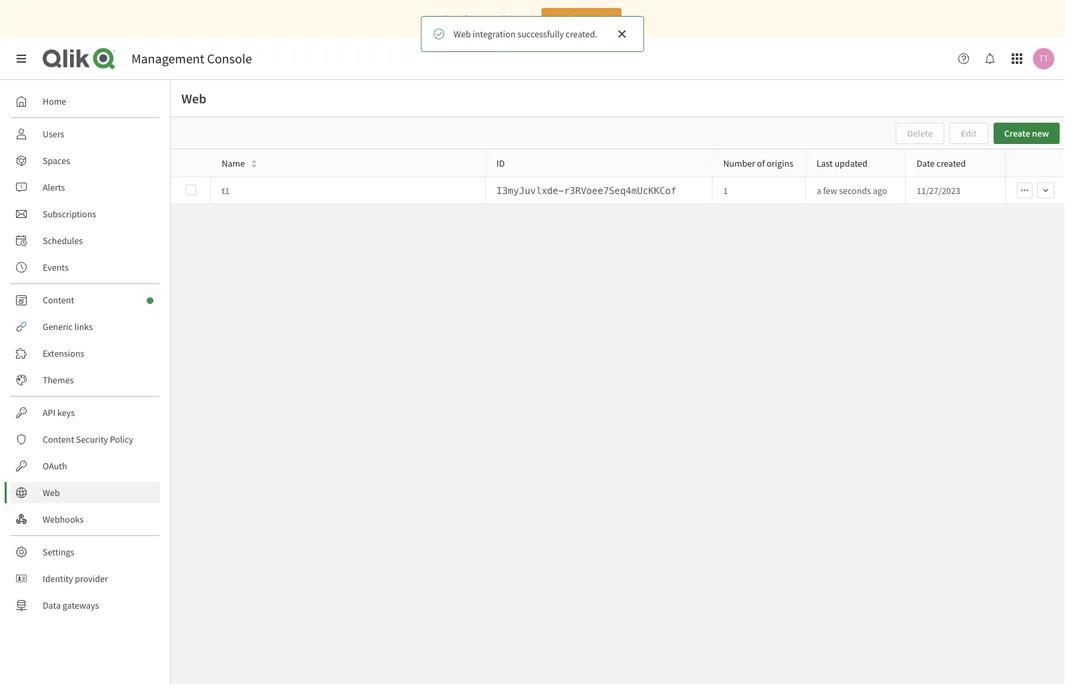 Task type: describe. For each thing, give the bounding box(es) containing it.
identity
[[43, 573, 73, 585]]

subscriptions
[[43, 208, 96, 220]]

icon: caret-down element
[[251, 163, 258, 170]]

api
[[43, 407, 56, 419]]

generic links link
[[11, 316, 160, 338]]

create new
[[1005, 127, 1050, 140]]

data gateways
[[43, 600, 99, 612]]

data
[[43, 600, 61, 612]]

origins
[[767, 157, 794, 169]]

oauth link
[[11, 456, 160, 477]]

content security policy link
[[11, 429, 160, 451]]

spaces link
[[11, 150, 160, 172]]

a
[[817, 185, 822, 197]]

1 vertical spatial web
[[182, 90, 207, 107]]

number
[[724, 157, 756, 169]]

1
[[724, 185, 729, 197]]

identity provider
[[43, 573, 108, 585]]

extensions link
[[11, 343, 160, 364]]

content security policy
[[43, 434, 133, 446]]

web inside web link
[[43, 487, 60, 499]]

users link
[[11, 123, 160, 145]]

now!
[[589, 13, 609, 25]]

activate now! link
[[542, 8, 622, 29]]

api keys link
[[11, 402, 160, 424]]

new connector image
[[147, 298, 154, 304]]

free
[[444, 13, 461, 25]]

themes
[[43, 374, 74, 386]]

webhooks
[[43, 514, 84, 526]]

schedules
[[43, 235, 83, 247]]

console
[[207, 50, 252, 67]]

generic links
[[43, 321, 93, 333]]

events
[[43, 262, 69, 274]]

date
[[917, 157, 935, 169]]

a few seconds ago
[[817, 185, 888, 197]]

security
[[76, 434, 108, 446]]

icon: caret-down image
[[251, 163, 258, 170]]

schedules link
[[11, 230, 160, 252]]

webhooks link
[[11, 509, 160, 531]]

policy
[[110, 434, 133, 446]]

last updated
[[817, 157, 868, 169]]

date created
[[917, 157, 967, 169]]

web integration successfully created. alert
[[421, 16, 645, 52]]

provider
[[75, 573, 108, 585]]

number of origins
[[724, 157, 794, 169]]

created.
[[566, 28, 598, 40]]

content link
[[11, 290, 160, 311]]

navigation pane element
[[0, 85, 170, 622]]

few
[[824, 185, 838, 197]]

home
[[43, 95, 66, 107]]

settings link
[[11, 542, 160, 563]]

successfully
[[518, 28, 564, 40]]

terry turtle image
[[1034, 48, 1055, 69]]

management console element
[[131, 50, 252, 67]]

content for content
[[43, 294, 74, 306]]

web integration successfully created.
[[454, 28, 598, 40]]

home link
[[11, 91, 160, 112]]

days
[[463, 13, 481, 25]]

11/27/2023
[[917, 185, 961, 197]]

web link
[[11, 483, 160, 504]]



Task type: locate. For each thing, give the bounding box(es) containing it.
content down api keys
[[43, 434, 74, 446]]

None text field
[[497, 185, 702, 196]]

2 horizontal spatial web
[[454, 28, 471, 40]]

alerts
[[43, 182, 65, 194]]

keys
[[57, 407, 75, 419]]

activate now!
[[555, 13, 609, 25]]

0 vertical spatial web
[[454, 28, 471, 40]]

integration
[[473, 28, 516, 40]]

gateways
[[63, 600, 99, 612]]

of
[[758, 157, 765, 169]]

content inside content link
[[43, 294, 74, 306]]

last
[[817, 157, 833, 169]]

settings
[[43, 547, 74, 559]]

oauth
[[43, 461, 67, 473]]

web
[[454, 28, 471, 40], [182, 90, 207, 107], [43, 487, 60, 499]]

new
[[1033, 127, 1050, 140]]

management console
[[131, 50, 252, 67]]

web down "days" in the top of the page
[[454, 28, 471, 40]]

created
[[937, 157, 967, 169]]

create new button
[[994, 123, 1061, 144]]

seconds
[[840, 185, 872, 197]]

generic
[[43, 321, 73, 333]]

web down management console element
[[182, 90, 207, 107]]

alerts link
[[11, 177, 160, 198]]

0 vertical spatial content
[[43, 294, 74, 306]]

extensions
[[43, 348, 84, 360]]

icon: caret-up image
[[251, 158, 258, 165]]

content for content security policy
[[43, 434, 74, 446]]

close sidebar menu image
[[16, 53, 27, 64]]

updated
[[835, 157, 868, 169]]

content
[[43, 294, 74, 306], [43, 434, 74, 446]]

icon: caret-up element
[[251, 158, 258, 165]]

web down oauth
[[43, 487, 60, 499]]

name
[[222, 157, 245, 169]]

subscriptions link
[[11, 204, 160, 225]]

free days remaining: 4
[[444, 13, 531, 25]]

2 vertical spatial web
[[43, 487, 60, 499]]

content inside content security policy link
[[43, 434, 74, 446]]

web inside "web integration successfully created." alert
[[454, 28, 471, 40]]

links
[[75, 321, 93, 333]]

1 vertical spatial content
[[43, 434, 74, 446]]

data gateways link
[[11, 595, 160, 617]]

1 content from the top
[[43, 294, 74, 306]]

events link
[[11, 257, 160, 278]]

4
[[527, 13, 531, 25]]

spaces
[[43, 155, 70, 167]]

create
[[1005, 127, 1031, 140]]

remaining:
[[483, 13, 525, 25]]

content up "generic"
[[43, 294, 74, 306]]

themes link
[[11, 370, 160, 391]]

t1
[[222, 185, 230, 197]]

id
[[497, 157, 505, 169]]

users
[[43, 128, 64, 140]]

api keys
[[43, 407, 75, 419]]

ago
[[874, 185, 888, 197]]

identity provider link
[[11, 569, 160, 590]]

activate
[[555, 13, 587, 25]]

management
[[131, 50, 205, 67]]

2 content from the top
[[43, 434, 74, 446]]

0 horizontal spatial web
[[43, 487, 60, 499]]

1 horizontal spatial web
[[182, 90, 207, 107]]



Task type: vqa. For each thing, say whether or not it's contained in the screenshot.
ALSO
no



